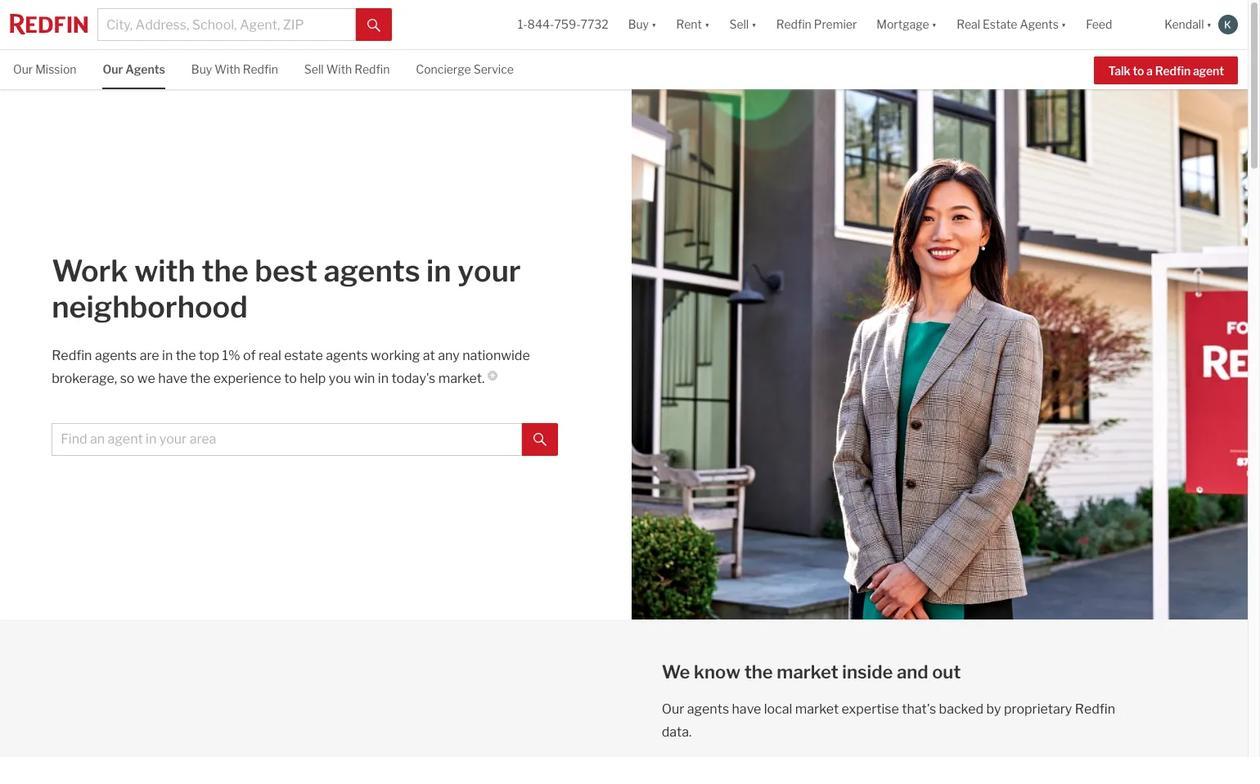 Task type: vqa. For each thing, say whether or not it's contained in the screenshot.
Sartorette The K-
no



Task type: locate. For each thing, give the bounding box(es) containing it.
sell with redfin link
[[304, 50, 390, 87]]

City, Address, School, Agent, ZIP search field
[[97, 8, 356, 41]]

in right are
[[162, 348, 173, 363]]

agents inside real estate agents ▾ 'link'
[[1020, 17, 1059, 31]]

▾ left rent
[[652, 17, 657, 31]]

0 horizontal spatial buy
[[191, 62, 212, 76]]

sell
[[730, 17, 749, 31], [304, 62, 324, 76]]

buy down city, address, school, agent, zip search box
[[191, 62, 212, 76]]

market inside our agents have local market expertise that's backed by proprietary redfin data.
[[796, 701, 839, 717]]

0 horizontal spatial have
[[158, 371, 187, 386]]

our left mission on the left top of the page
[[13, 62, 33, 76]]

759-
[[555, 17, 581, 31]]

we
[[137, 371, 155, 386]]

agent
[[1194, 64, 1225, 78]]

1 vertical spatial sell
[[304, 62, 324, 76]]

1-844-759-7732
[[518, 17, 609, 31]]

disclaimer image
[[488, 371, 498, 380]]

redfin premier
[[777, 17, 857, 31]]

top
[[199, 348, 219, 363]]

1 vertical spatial market
[[796, 701, 839, 717]]

▾
[[652, 17, 657, 31], [705, 17, 710, 31], [752, 17, 757, 31], [932, 17, 937, 31], [1062, 17, 1067, 31], [1207, 17, 1212, 31]]

real estate agents ▾ link
[[957, 0, 1067, 49]]

5 ▾ from the left
[[1062, 17, 1067, 31]]

buy inside buy ▾ dropdown button
[[628, 17, 649, 31]]

help
[[300, 371, 326, 386]]

working
[[371, 348, 420, 363]]

proprietary
[[1004, 701, 1073, 717]]

844-
[[528, 17, 555, 31]]

buy inside buy with redfin link
[[191, 62, 212, 76]]

submit search image for city, address, school, agent, zip search box
[[368, 19, 381, 32]]

to left help
[[284, 371, 297, 386]]

backed
[[939, 701, 984, 717]]

agents
[[324, 253, 420, 289], [95, 348, 137, 363], [326, 348, 368, 363], [687, 701, 729, 717]]

redfin right a
[[1156, 64, 1191, 78]]

redfin
[[777, 17, 812, 31], [243, 62, 278, 76], [355, 62, 390, 76], [1156, 64, 1191, 78], [52, 348, 92, 363], [1076, 701, 1116, 717]]

1 vertical spatial agents
[[125, 62, 165, 76]]

talk to a redfin agent button
[[1095, 56, 1239, 84]]

6 ▾ from the left
[[1207, 17, 1212, 31]]

market down we know the market inside and out
[[796, 701, 839, 717]]

▾ right rent ▾
[[752, 17, 757, 31]]

redfin inside our agents have local market expertise that's backed by proprietary redfin data.
[[1076, 701, 1116, 717]]

redfin left concierge
[[355, 62, 390, 76]]

▾ left "user photo"
[[1207, 17, 1212, 31]]

1 ▾ from the left
[[652, 17, 657, 31]]

0 vertical spatial submit search image
[[368, 19, 381, 32]]

1 horizontal spatial agents
[[1020, 17, 1059, 31]]

buy with redfin link
[[191, 50, 278, 87]]

redfin left the premier
[[777, 17, 812, 31]]

have right we
[[158, 371, 187, 386]]

redfin up brokerage,
[[52, 348, 92, 363]]

market.
[[438, 371, 485, 386]]

with
[[215, 62, 240, 76], [326, 62, 352, 76]]

sell inside 'link'
[[304, 62, 324, 76]]

the down top
[[190, 371, 211, 386]]

your
[[458, 253, 521, 289]]

our up 'data.'
[[662, 701, 685, 717]]

0 vertical spatial have
[[158, 371, 187, 386]]

kendall
[[1165, 17, 1205, 31]]

sell ▾
[[730, 17, 757, 31]]

0 horizontal spatial sell
[[304, 62, 324, 76]]

1-
[[518, 17, 528, 31]]

redfin down city, address, school, agent, zip search box
[[243, 62, 278, 76]]

1 vertical spatial buy
[[191, 62, 212, 76]]

experience
[[213, 371, 281, 386]]

a redfin agent image
[[632, 89, 1248, 619]]

sell right buy with redfin
[[304, 62, 324, 76]]

in
[[427, 253, 452, 289], [162, 348, 173, 363], [378, 371, 389, 386]]

1 vertical spatial to
[[284, 371, 297, 386]]

the inside the work with the best agents in your neighborhood
[[202, 253, 249, 289]]

our inside our agents have local market expertise that's backed by proprietary redfin data.
[[662, 701, 685, 717]]

0 horizontal spatial in
[[162, 348, 173, 363]]

have
[[158, 371, 187, 386], [732, 701, 762, 717]]

3 ▾ from the left
[[752, 17, 757, 31]]

real
[[259, 348, 281, 363]]

submit search image for find an agent in your area 'search field' in the bottom of the page
[[534, 433, 547, 447]]

1 horizontal spatial in
[[378, 371, 389, 386]]

0 horizontal spatial agents
[[125, 62, 165, 76]]

we
[[662, 661, 690, 682]]

our for our agents have local market expertise that's backed by proprietary redfin data.
[[662, 701, 685, 717]]

market
[[777, 661, 839, 682], [796, 701, 839, 717]]

1 horizontal spatial buy
[[628, 17, 649, 31]]

2 horizontal spatial in
[[427, 253, 452, 289]]

2 ▾ from the left
[[705, 17, 710, 31]]

4 ▾ from the left
[[932, 17, 937, 31]]

to
[[1133, 64, 1145, 78], [284, 371, 297, 386]]

the right 'with'
[[202, 253, 249, 289]]

0 vertical spatial buy
[[628, 17, 649, 31]]

redfin right "proprietary"
[[1076, 701, 1116, 717]]

our
[[13, 62, 33, 76], [103, 62, 123, 76], [662, 701, 685, 717]]

user photo image
[[1219, 15, 1239, 34]]

with inside 'link'
[[326, 62, 352, 76]]

1 vertical spatial submit search image
[[534, 433, 547, 447]]

0 horizontal spatial to
[[284, 371, 297, 386]]

expertise
[[842, 701, 900, 717]]

work
[[52, 253, 128, 289]]

0 horizontal spatial submit search image
[[368, 19, 381, 32]]

sell right rent ▾
[[730, 17, 749, 31]]

▾ left the feed
[[1062, 17, 1067, 31]]

have left local
[[732, 701, 762, 717]]

1 vertical spatial have
[[732, 701, 762, 717]]

1 horizontal spatial have
[[732, 701, 762, 717]]

mortgage
[[877, 17, 930, 31]]

a
[[1147, 64, 1153, 78]]

1 horizontal spatial sell
[[730, 17, 749, 31]]

the
[[202, 253, 249, 289], [176, 348, 196, 363], [190, 371, 211, 386], [745, 661, 773, 682]]

kendall ▾
[[1165, 17, 1212, 31]]

so
[[120, 371, 135, 386]]

1 horizontal spatial with
[[326, 62, 352, 76]]

0 vertical spatial sell
[[730, 17, 749, 31]]

1 horizontal spatial our
[[103, 62, 123, 76]]

out
[[933, 661, 961, 682]]

rent ▾
[[677, 17, 710, 31]]

with for buy
[[215, 62, 240, 76]]

1 horizontal spatial submit search image
[[534, 433, 547, 447]]

feed
[[1087, 17, 1113, 31]]

in right win
[[378, 371, 389, 386]]

buy ▾ button
[[628, 0, 657, 49]]

1 with from the left
[[215, 62, 240, 76]]

sell inside dropdown button
[[730, 17, 749, 31]]

1 horizontal spatial to
[[1133, 64, 1145, 78]]

market up local
[[777, 661, 839, 682]]

submit search image
[[368, 19, 381, 32], [534, 433, 547, 447]]

agents inside the work with the best agents in your neighborhood
[[324, 253, 420, 289]]

our right mission on the left top of the page
[[103, 62, 123, 76]]

to inside redfin agents are in the top 1% of real estate agents working at any nationwide brokerage, so we have the experience to help you win in today's market.
[[284, 371, 297, 386]]

in left "your"
[[427, 253, 452, 289]]

sell ▾ button
[[730, 0, 757, 49]]

service
[[474, 62, 514, 76]]

and
[[897, 661, 929, 682]]

0 horizontal spatial with
[[215, 62, 240, 76]]

▾ right rent
[[705, 17, 710, 31]]

▾ right mortgage
[[932, 17, 937, 31]]

agents
[[1020, 17, 1059, 31], [125, 62, 165, 76]]

0 vertical spatial to
[[1133, 64, 1145, 78]]

mortgage ▾ button
[[867, 0, 947, 49]]

0 vertical spatial in
[[427, 253, 452, 289]]

2 horizontal spatial our
[[662, 701, 685, 717]]

0 horizontal spatial our
[[13, 62, 33, 76]]

mortgage ▾ button
[[877, 0, 937, 49]]

0 vertical spatial agents
[[1020, 17, 1059, 31]]

2 with from the left
[[326, 62, 352, 76]]

have inside our agents have local market expertise that's backed by proprietary redfin data.
[[732, 701, 762, 717]]

talk to a redfin agent
[[1109, 64, 1225, 78]]

▾ inside 'link'
[[1062, 17, 1067, 31]]

to left a
[[1133, 64, 1145, 78]]

real
[[957, 17, 981, 31]]

concierge service
[[416, 62, 514, 76]]

the left top
[[176, 348, 196, 363]]

buy right 7732
[[628, 17, 649, 31]]

concierge
[[416, 62, 471, 76]]



Task type: describe. For each thing, give the bounding box(es) containing it.
our agents
[[103, 62, 165, 76]]

to inside button
[[1133, 64, 1145, 78]]

our agents link
[[103, 50, 165, 87]]

▾ for mortgage ▾
[[932, 17, 937, 31]]

concierge service link
[[416, 50, 514, 87]]

0 vertical spatial market
[[777, 661, 839, 682]]

1%
[[222, 348, 240, 363]]

▾ for sell ▾
[[752, 17, 757, 31]]

neighborhood
[[52, 289, 248, 325]]

rent ▾ button
[[667, 0, 720, 49]]

today's
[[392, 371, 436, 386]]

sell for sell with redfin
[[304, 62, 324, 76]]

2 vertical spatial in
[[378, 371, 389, 386]]

Find an agent in your area search field
[[52, 423, 522, 456]]

agents inside our agents have local market expertise that's backed by proprietary redfin data.
[[687, 701, 729, 717]]

▾ for buy ▾
[[652, 17, 657, 31]]

that's
[[902, 701, 937, 717]]

our for our agents
[[103, 62, 123, 76]]

agents inside our agents link
[[125, 62, 165, 76]]

buy ▾
[[628, 17, 657, 31]]

sell ▾ button
[[720, 0, 767, 49]]

we know the market inside and out
[[662, 661, 961, 682]]

best
[[255, 253, 318, 289]]

with for sell
[[326, 62, 352, 76]]

1 vertical spatial in
[[162, 348, 173, 363]]

by
[[987, 701, 1002, 717]]

mortgage ▾
[[877, 17, 937, 31]]

buy for buy ▾
[[628, 17, 649, 31]]

buy for buy with redfin
[[191, 62, 212, 76]]

redfin inside 'link'
[[355, 62, 390, 76]]

nationwide
[[463, 348, 530, 363]]

redfin agents are in the top 1% of real estate agents working at any nationwide brokerage, so we have the experience to help you win in today's market.
[[52, 348, 530, 386]]

sell for sell ▾
[[730, 17, 749, 31]]

inside
[[843, 661, 893, 682]]

1-844-759-7732 link
[[518, 17, 609, 31]]

rent
[[677, 17, 702, 31]]

data.
[[662, 724, 692, 740]]

feed button
[[1077, 0, 1155, 49]]

our mission link
[[13, 50, 77, 87]]

brokerage,
[[52, 371, 117, 386]]

buy ▾ button
[[619, 0, 667, 49]]

redfin inside redfin agents are in the top 1% of real estate agents working at any nationwide brokerage, so we have the experience to help you win in today's market.
[[52, 348, 92, 363]]

know
[[694, 661, 741, 682]]

estate
[[983, 17, 1018, 31]]

▾ for rent ▾
[[705, 17, 710, 31]]

in inside the work with the best agents in your neighborhood
[[427, 253, 452, 289]]

real estate agents ▾ button
[[947, 0, 1077, 49]]

local
[[764, 701, 793, 717]]

estate
[[284, 348, 323, 363]]

of
[[243, 348, 256, 363]]

redfin premier button
[[767, 0, 867, 49]]

▾ for kendall ▾
[[1207, 17, 1212, 31]]

7732
[[581, 17, 609, 31]]

any
[[438, 348, 460, 363]]

rent ▾ button
[[677, 0, 710, 49]]

have inside redfin agents are in the top 1% of real estate agents working at any nationwide brokerage, so we have the experience to help you win in today's market.
[[158, 371, 187, 386]]

our agents have local market expertise that's backed by proprietary redfin data.
[[662, 701, 1116, 740]]

with
[[134, 253, 196, 289]]

premier
[[814, 17, 857, 31]]

mission
[[35, 62, 77, 76]]

our mission
[[13, 62, 77, 76]]

you
[[329, 371, 351, 386]]

are
[[140, 348, 159, 363]]

real estate agents ▾
[[957, 17, 1067, 31]]

win
[[354, 371, 375, 386]]

sell with redfin
[[304, 62, 390, 76]]

talk
[[1109, 64, 1131, 78]]

at
[[423, 348, 435, 363]]

buy with redfin
[[191, 62, 278, 76]]

our for our mission
[[13, 62, 33, 76]]

work with the best agents in your neighborhood
[[52, 253, 521, 325]]

the right the know
[[745, 661, 773, 682]]



